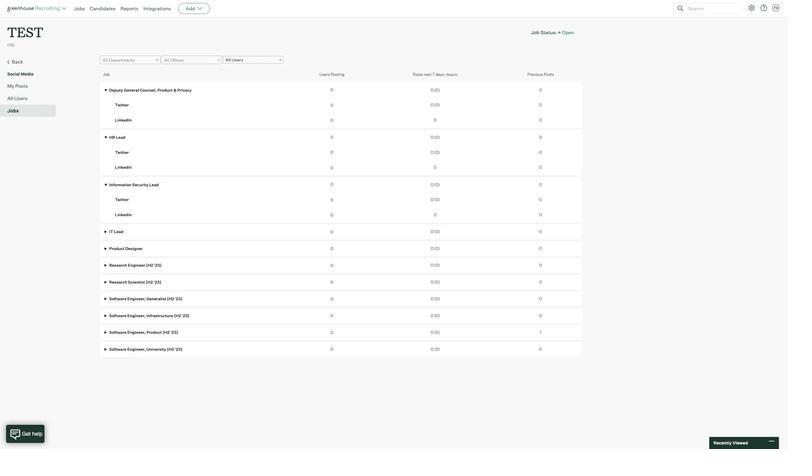 Task type: describe. For each thing, give the bounding box(es) containing it.
twitter for general
[[115, 103, 129, 108]]

test (19)
[[7, 23, 43, 48]]

all users for topmost all users link
[[225, 57, 243, 62]]

14 (0) from the top
[[434, 347, 440, 352]]

3 (0) from the top
[[434, 135, 440, 140]]

users for topmost all users link
[[232, 57, 243, 62]]

[h2 for university
[[167, 347, 174, 352]]

0 horizontal spatial all users link
[[7, 95, 53, 102]]

6 (0) from the top
[[434, 198, 440, 202]]

open
[[562, 29, 574, 35]]

social
[[7, 71, 20, 77]]

candidates link
[[90, 5, 116, 12]]

previous
[[527, 72, 543, 77]]

7 0 (0) from the top
[[431, 230, 440, 234]]

2 vertical spatial product
[[146, 330, 162, 335]]

posts next 7 days (reach)
[[413, 72, 458, 77]]

posts for my posts
[[15, 83, 28, 89]]

my posts link
[[7, 82, 53, 90]]

twitter for lead
[[115, 150, 129, 155]]

[h2 for infrastructure
[[174, 314, 181, 319]]

td
[[773, 6, 778, 10]]

[h2 for generalist
[[167, 297, 174, 302]]

3 0 (0) from the top
[[431, 135, 440, 140]]

4 (0) from the top
[[434, 150, 440, 155]]

job for job status:
[[531, 29, 540, 35]]

designer
[[125, 246, 143, 251]]

2 linkedin from the top
[[115, 165, 132, 170]]

all users for the left all users link
[[7, 95, 27, 101]]

software for software engineer, university [h2 '23]
[[109, 347, 126, 352]]

engineer
[[128, 263, 145, 268]]

software for software engineer, generalist [h2 '23]
[[109, 297, 126, 302]]

product designer
[[108, 246, 143, 251]]

status:
[[541, 29, 557, 35]]

3 0 link from the top
[[330, 118, 333, 123]]

[h2 right scientist
[[146, 280, 153, 285]]

recently
[[714, 441, 732, 446]]

1 vertical spatial lead
[[149, 183, 159, 187]]

test link
[[7, 17, 43, 42]]

14 0 link from the top
[[330, 297, 333, 302]]

5 0 link from the top
[[330, 150, 333, 155]]

all for all offices link
[[164, 57, 169, 63]]

'23] for infrastructure
[[182, 314, 189, 319]]

it
[[109, 230, 113, 234]]

14 0 (0) from the top
[[431, 347, 440, 352]]

16 0 link from the top
[[330, 330, 333, 335]]

4 0 (0) from the top
[[431, 150, 440, 155]]

all departments link
[[100, 56, 160, 64]]

lead for it lead
[[114, 230, 123, 234]]

configure image
[[748, 4, 755, 12]]

add
[[186, 5, 195, 12]]

'23] up the generalist
[[154, 280, 161, 285]]

0 vertical spatial all users link
[[223, 56, 283, 64]]

13 0 link from the top
[[330, 280, 333, 285]]

my
[[7, 83, 14, 89]]

research scientist [h2 '23]
[[108, 280, 161, 285]]

general
[[124, 88, 139, 93]]

research engineer [h2 '23]
[[108, 263, 161, 268]]

it lead
[[108, 230, 123, 234]]

test
[[7, 23, 43, 41]]

engineer, for generalist
[[127, 297, 146, 302]]

privacy
[[177, 88, 192, 93]]

1 vertical spatial users
[[319, 72, 330, 77]]

8 (0) from the top
[[434, 246, 440, 251]]

hr
[[109, 135, 115, 140]]

'23] for product
[[171, 330, 178, 335]]

12 0 (0) from the top
[[431, 314, 440, 319]]

university
[[146, 347, 166, 352]]

integrations link
[[143, 5, 171, 12]]

reports link
[[120, 5, 139, 12]]

10 (0) from the top
[[434, 280, 440, 285]]

my posts
[[7, 83, 28, 89]]

1 horizontal spatial posts
[[413, 72, 423, 77]]

back link
[[7, 58, 53, 66]]

engineer, for infrastructure
[[127, 314, 146, 319]]

2 (0) from the top
[[434, 103, 440, 108]]

7 (0) from the top
[[434, 230, 440, 234]]

11 (0) from the top
[[434, 297, 440, 302]]

10 0 (0) from the top
[[431, 280, 440, 285]]

0 vertical spatial product
[[157, 88, 173, 93]]

back
[[12, 59, 23, 65]]

all offices link
[[161, 56, 222, 64]]

6 0 (0) from the top
[[431, 198, 440, 202]]

12 (0) from the top
[[434, 314, 440, 319]]

11 0 link from the top
[[330, 246, 333, 251]]

software engineer, product [h2 '23]
[[108, 330, 178, 335]]

9 0 link from the top
[[330, 213, 333, 218]]



Task type: vqa. For each thing, say whether or not it's contained in the screenshot.
"Run Report" Button
no



Task type: locate. For each thing, give the bounding box(es) containing it.
1 vertical spatial all users
[[7, 95, 27, 101]]

software
[[109, 297, 126, 302], [109, 314, 126, 319], [109, 330, 126, 335], [109, 347, 126, 352]]

10 0 link from the top
[[330, 229, 333, 235]]

generalist
[[146, 297, 166, 302]]

1 (0) from the top
[[434, 88, 440, 93]]

jobs
[[74, 5, 85, 12], [7, 108, 19, 114]]

Search text field
[[687, 4, 736, 13]]

1 twitter from the top
[[115, 103, 129, 108]]

engineer, down software engineer, product [h2 '23]
[[127, 347, 146, 352]]

[h2 right university at the left of page
[[167, 347, 174, 352]]

5 0 (0) from the top
[[431, 183, 440, 187]]

job
[[531, 29, 540, 35], [103, 72, 110, 77]]

linkedin for lead
[[115, 213, 132, 217]]

2 engineer, from the top
[[127, 314, 146, 319]]

1 vertical spatial jobs
[[7, 108, 19, 114]]

2 horizontal spatial posts
[[544, 72, 554, 77]]

posts right my
[[15, 83, 28, 89]]

1 horizontal spatial jobs link
[[74, 5, 85, 12]]

1 vertical spatial product
[[109, 246, 125, 251]]

0 vertical spatial users
[[232, 57, 243, 62]]

1 vertical spatial twitter
[[115, 150, 129, 155]]

[h2
[[146, 263, 153, 268], [146, 280, 153, 285], [167, 297, 174, 302], [174, 314, 181, 319], [163, 330, 170, 335], [167, 347, 174, 352]]

1 vertical spatial all users link
[[7, 95, 53, 102]]

0 horizontal spatial jobs
[[7, 108, 19, 114]]

posts left next
[[413, 72, 423, 77]]

media
[[21, 71, 33, 77]]

4 engineer, from the top
[[127, 347, 146, 352]]

1 horizontal spatial jobs
[[74, 5, 85, 12]]

(reach)
[[446, 73, 458, 77]]

1 0 (0) from the top
[[431, 88, 440, 93]]

linkedin up hr lead
[[115, 118, 132, 123]]

1 vertical spatial job
[[103, 72, 110, 77]]

hr lead
[[108, 135, 125, 140]]

twitter for security
[[115, 198, 129, 202]]

research left scientist
[[109, 280, 127, 285]]

twitter down deputy
[[115, 103, 129, 108]]

3 software from the top
[[109, 330, 126, 335]]

lead right security
[[149, 183, 159, 187]]

add button
[[178, 3, 210, 14]]

8 0 link from the top
[[330, 197, 333, 203]]

1 vertical spatial research
[[109, 280, 127, 285]]

engineer, for university
[[127, 347, 146, 352]]

software engineer, generalist [h2 '23]
[[108, 297, 182, 302]]

product down the it lead in the left bottom of the page
[[109, 246, 125, 251]]

scientist
[[128, 280, 145, 285]]

jobs link left 'candidates' link
[[74, 5, 85, 12]]

td button
[[772, 4, 780, 12]]

17 0 link from the top
[[330, 347, 333, 352]]

engineer, up software engineer, product [h2 '23]
[[127, 314, 146, 319]]

0 vertical spatial job
[[531, 29, 540, 35]]

1 horizontal spatial all users link
[[223, 56, 283, 64]]

all users link
[[223, 56, 283, 64], [7, 95, 53, 102]]

software for software engineer, infrastructure [h2 '23]
[[109, 314, 126, 319]]

'23] for generalist
[[175, 297, 182, 302]]

engineer, down scientist
[[127, 297, 146, 302]]

candidates
[[90, 5, 116, 12]]

integrations
[[143, 5, 171, 12]]

11 0 (0) from the top
[[431, 297, 440, 302]]

job left status:
[[531, 29, 540, 35]]

(0)
[[434, 88, 440, 93], [434, 103, 440, 108], [434, 135, 440, 140], [434, 150, 440, 155], [434, 183, 440, 187], [434, 198, 440, 202], [434, 230, 440, 234], [434, 246, 440, 251], [434, 263, 440, 268], [434, 280, 440, 285], [434, 297, 440, 302], [434, 314, 440, 319], [434, 330, 440, 335], [434, 347, 440, 352]]

2 research from the top
[[109, 280, 127, 285]]

'23]
[[154, 263, 161, 268], [154, 280, 161, 285], [175, 297, 182, 302], [182, 314, 189, 319], [171, 330, 178, 335], [175, 347, 182, 352]]

social media
[[7, 71, 33, 77]]

all
[[225, 57, 231, 62], [103, 57, 108, 63], [164, 57, 169, 63], [7, 95, 13, 101]]

viewed
[[733, 441, 748, 446]]

2 vertical spatial twitter
[[115, 198, 129, 202]]

0
[[330, 87, 333, 92], [431, 88, 433, 93], [539, 88, 542, 93], [330, 103, 333, 108], [431, 103, 433, 108], [539, 103, 542, 108], [434, 118, 437, 123], [539, 118, 542, 123], [330, 118, 333, 123], [330, 135, 333, 140], [431, 135, 433, 140], [539, 135, 542, 140], [330, 150, 333, 155], [431, 150, 433, 155], [539, 150, 542, 155], [434, 165, 437, 170], [539, 165, 542, 170], [330, 165, 333, 170], [330, 182, 333, 187], [431, 183, 433, 187], [539, 183, 542, 187], [330, 197, 333, 203], [431, 198, 433, 202], [539, 198, 542, 202], [434, 213, 437, 217], [539, 213, 542, 217], [330, 213, 333, 218], [330, 229, 333, 235], [431, 230, 433, 234], [539, 230, 542, 234], [330, 246, 333, 251], [431, 246, 433, 251], [539, 246, 542, 251], [330, 263, 333, 268], [431, 263, 433, 268], [539, 263, 542, 268], [330, 280, 333, 285], [431, 280, 433, 285], [539, 280, 542, 285], [330, 297, 333, 302], [431, 297, 433, 302], [539, 297, 542, 302], [330, 314, 333, 319], [431, 314, 433, 319], [539, 314, 542, 319], [330, 330, 333, 335], [431, 330, 433, 335], [330, 347, 333, 352], [431, 347, 433, 352], [539, 347, 542, 352]]

infrastructure
[[146, 314, 173, 319]]

all users
[[225, 57, 243, 62], [7, 95, 27, 101]]

research down product designer
[[109, 263, 127, 268]]

posts for previous posts
[[544, 72, 554, 77]]

recently viewed
[[714, 441, 748, 446]]

reports
[[120, 5, 139, 12]]

software engineer, university [h2 '23]
[[108, 347, 182, 352]]

'23] right university at the left of page
[[175, 347, 182, 352]]

greenhouse recruiting image
[[7, 5, 62, 12]]

1 vertical spatial linkedin
[[115, 165, 132, 170]]

linkedin up information in the top of the page
[[115, 165, 132, 170]]

3 linkedin from the top
[[115, 213, 132, 217]]

0 (0)
[[431, 88, 440, 93], [431, 103, 440, 108], [431, 135, 440, 140], [431, 150, 440, 155], [431, 183, 440, 187], [431, 198, 440, 202], [431, 230, 440, 234], [431, 246, 440, 251], [431, 263, 440, 268], [431, 280, 440, 285], [431, 297, 440, 302], [431, 314, 440, 319], [431, 330, 440, 335], [431, 347, 440, 352]]

departments
[[109, 57, 135, 63]]

engineer, up software engineer, university [h2 '23]
[[127, 330, 146, 335]]

0 vertical spatial research
[[109, 263, 127, 268]]

twitter down hr lead
[[115, 150, 129, 155]]

0 horizontal spatial all users
[[7, 95, 27, 101]]

engineer,
[[127, 297, 146, 302], [127, 314, 146, 319], [127, 330, 146, 335], [127, 347, 146, 352]]

2 vertical spatial users
[[14, 95, 27, 101]]

(19)
[[7, 42, 15, 48]]

[h2 right the engineer
[[146, 263, 153, 268]]

2 0 link from the top
[[330, 103, 333, 108]]

product
[[157, 88, 173, 93], [109, 246, 125, 251], [146, 330, 162, 335]]

posting
[[331, 72, 344, 77]]

jobs link down my posts link
[[7, 107, 53, 114]]

0 vertical spatial jobs link
[[74, 5, 85, 12]]

[h2 right the generalist
[[167, 297, 174, 302]]

product up university at the left of page
[[146, 330, 162, 335]]

'23] right infrastructure
[[182, 314, 189, 319]]

software for software engineer, product [h2 '23]
[[109, 330, 126, 335]]

linkedin up the it lead in the left bottom of the page
[[115, 213, 132, 217]]

3 engineer, from the top
[[127, 330, 146, 335]]

jobs down my
[[7, 108, 19, 114]]

deputy general counsel, product & privacy
[[108, 88, 192, 93]]

'23] right the engineer
[[154, 263, 161, 268]]

2 horizontal spatial users
[[319, 72, 330, 77]]

research for engineer
[[109, 263, 127, 268]]

2 vertical spatial linkedin
[[115, 213, 132, 217]]

research for scientist
[[109, 280, 127, 285]]

7 0 link from the top
[[330, 182, 333, 187]]

all for topmost all users link
[[225, 57, 231, 62]]

'23] right the generalist
[[175, 297, 182, 302]]

0 vertical spatial twitter
[[115, 103, 129, 108]]

information security lead
[[108, 183, 159, 187]]

12 0 link from the top
[[330, 263, 333, 268]]

td button
[[771, 3, 781, 13]]

1 horizontal spatial users
[[232, 57, 243, 62]]

8 0 (0) from the top
[[431, 246, 440, 251]]

9 (0) from the top
[[434, 263, 440, 268]]

1
[[540, 330, 541, 335]]

4 software from the top
[[109, 347, 126, 352]]

linkedin for counsel,
[[115, 118, 132, 123]]

posts right previous
[[544, 72, 554, 77]]

deputy
[[109, 88, 123, 93]]

lead
[[116, 135, 125, 140], [149, 183, 159, 187], [114, 230, 123, 234]]

0 link
[[330, 87, 333, 92], [330, 103, 333, 108], [330, 118, 333, 123], [330, 135, 333, 140], [330, 150, 333, 155], [330, 165, 333, 170], [330, 182, 333, 187], [330, 197, 333, 203], [330, 213, 333, 218], [330, 229, 333, 235], [330, 246, 333, 251], [330, 263, 333, 268], [330, 280, 333, 285], [330, 297, 333, 302], [330, 314, 333, 319], [330, 330, 333, 335], [330, 347, 333, 352]]

previous posts
[[527, 72, 554, 77]]

2 vertical spatial lead
[[114, 230, 123, 234]]

product left &
[[157, 88, 173, 93]]

all offices
[[164, 57, 184, 63]]

&
[[174, 88, 177, 93]]

1 research from the top
[[109, 263, 127, 268]]

1 software from the top
[[109, 297, 126, 302]]

posts
[[413, 72, 423, 77], [544, 72, 554, 77], [15, 83, 28, 89]]

0 horizontal spatial job
[[103, 72, 110, 77]]

0 horizontal spatial users
[[14, 95, 27, 101]]

7
[[432, 72, 435, 77]]

research
[[109, 263, 127, 268], [109, 280, 127, 285]]

jobs left 'candidates' link
[[74, 5, 85, 12]]

9 0 (0) from the top
[[431, 263, 440, 268]]

engineer, for product
[[127, 330, 146, 335]]

job up deputy
[[103, 72, 110, 77]]

lead right hr
[[116, 135, 125, 140]]

2 software from the top
[[109, 314, 126, 319]]

'23] down infrastructure
[[171, 330, 178, 335]]

lead for hr lead
[[116, 135, 125, 140]]

twitter
[[115, 103, 129, 108], [115, 150, 129, 155], [115, 198, 129, 202]]

offices
[[170, 57, 184, 63]]

days
[[436, 72, 444, 77]]

0 vertical spatial jobs
[[74, 5, 85, 12]]

[h2 for product
[[163, 330, 170, 335]]

15 0 link from the top
[[330, 314, 333, 319]]

13 (0) from the top
[[434, 330, 440, 335]]

security
[[132, 183, 148, 187]]

counsel,
[[140, 88, 157, 93]]

users for the left all users link
[[14, 95, 27, 101]]

13 0 (0) from the top
[[431, 330, 440, 335]]

all for all departments link on the left top
[[103, 57, 108, 63]]

'23] for university
[[175, 347, 182, 352]]

twitter down information in the top of the page
[[115, 198, 129, 202]]

1 vertical spatial jobs link
[[7, 107, 53, 114]]

1 horizontal spatial all users
[[225, 57, 243, 62]]

2 0 (0) from the top
[[431, 103, 440, 108]]

1 0 link from the top
[[330, 87, 333, 92]]

1 engineer, from the top
[[127, 297, 146, 302]]

[h2 right infrastructure
[[174, 314, 181, 319]]

4 0 link from the top
[[330, 135, 333, 140]]

job for job
[[103, 72, 110, 77]]

3 twitter from the top
[[115, 198, 129, 202]]

users posting
[[319, 72, 344, 77]]

lead right it
[[114, 230, 123, 234]]

users
[[232, 57, 243, 62], [319, 72, 330, 77], [14, 95, 27, 101]]

[h2 down infrastructure
[[163, 330, 170, 335]]

0 vertical spatial all users
[[225, 57, 243, 62]]

0 horizontal spatial posts
[[15, 83, 28, 89]]

job status:
[[531, 29, 557, 35]]

information
[[109, 183, 132, 187]]

all for the left all users link
[[7, 95, 13, 101]]

0 horizontal spatial jobs link
[[7, 107, 53, 114]]

all departments
[[103, 57, 135, 63]]

0 vertical spatial lead
[[116, 135, 125, 140]]

software engineer, infrastructure [h2 '23]
[[108, 314, 189, 319]]

5 (0) from the top
[[434, 183, 440, 187]]

0 vertical spatial linkedin
[[115, 118, 132, 123]]

6 0 link from the top
[[330, 165, 333, 170]]

1 linkedin from the top
[[115, 118, 132, 123]]

jobs link
[[74, 5, 85, 12], [7, 107, 53, 114]]

next
[[424, 72, 432, 77]]

2 twitter from the top
[[115, 150, 129, 155]]

1 horizontal spatial job
[[531, 29, 540, 35]]

0 0 0
[[330, 87, 333, 123], [539, 88, 542, 123], [330, 135, 333, 170], [539, 135, 542, 170], [330, 182, 333, 218], [539, 183, 542, 217]]

linkedin
[[115, 118, 132, 123], [115, 165, 132, 170], [115, 213, 132, 217]]



